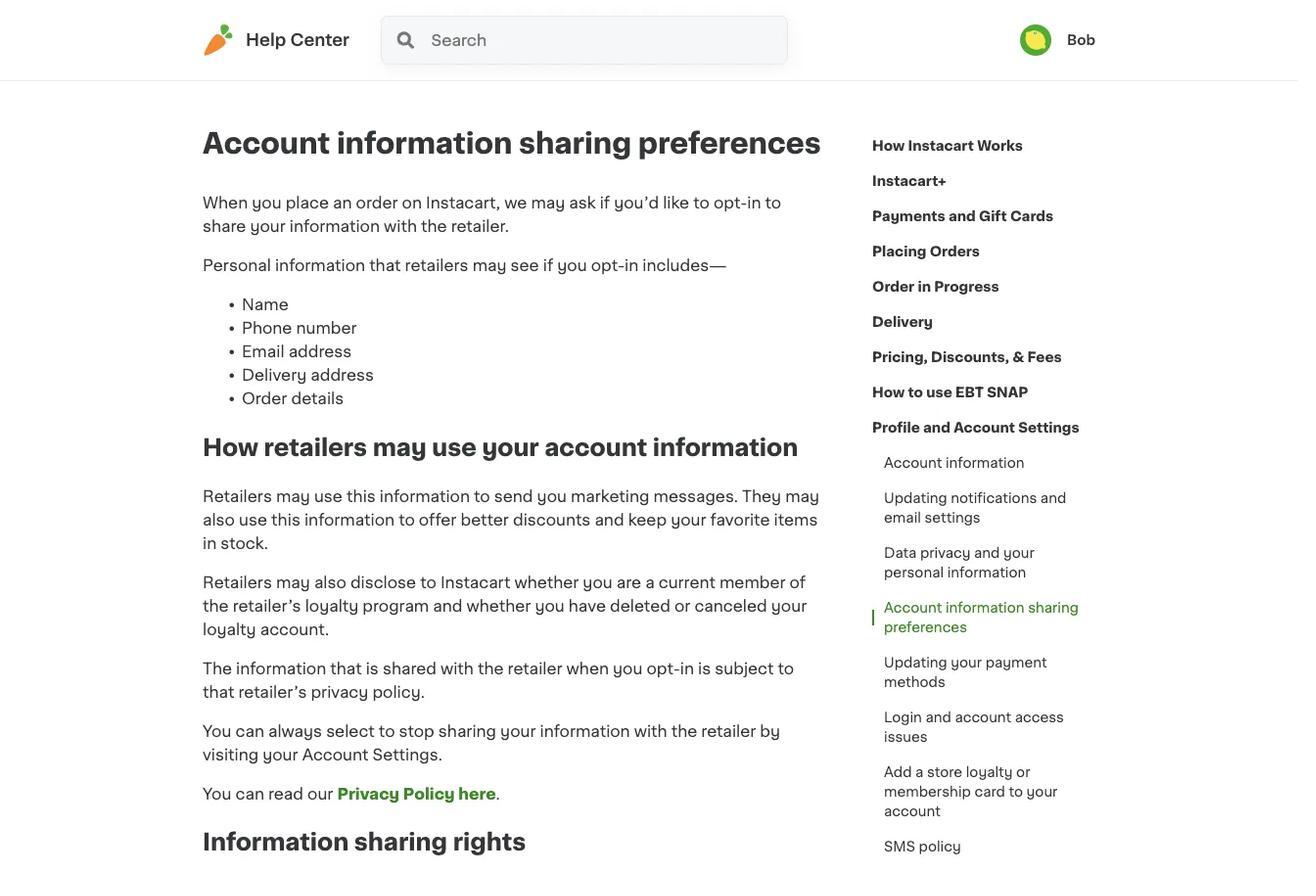 Task type: locate. For each thing, give the bounding box(es) containing it.
1 vertical spatial updating
[[884, 656, 948, 670]]

order down placing
[[873, 280, 915, 294]]

you left place
[[252, 195, 282, 211]]

1 horizontal spatial a
[[916, 766, 924, 780]]

opt- down ask
[[591, 258, 625, 273]]

delivery up 'pricing,'
[[873, 315, 933, 329]]

in left 'subject'
[[680, 661, 694, 677]]

retailer inside the information that is shared with the retailer when you opt-in is subject to that retailer's privacy policy.
[[508, 661, 563, 677]]

the up the
[[203, 598, 229, 614]]

account down ebt
[[954, 421, 1015, 435]]

information down when
[[540, 724, 630, 739]]

information inside data privacy and your personal information
[[948, 566, 1027, 580]]

1 vertical spatial delivery
[[242, 367, 307, 383]]

whether
[[515, 575, 579, 590], [467, 598, 531, 614]]

1 vertical spatial account
[[955, 711, 1012, 725]]

loyalty up the
[[203, 622, 256, 637]]

order inside name phone number email address delivery address order details
[[242, 391, 287, 406]]

information up notifications
[[946, 456, 1025, 470]]

information inside account information link
[[946, 456, 1025, 470]]

also left disclose
[[314, 575, 346, 590]]

2 you from the top
[[203, 786, 232, 802]]

1 vertical spatial you
[[203, 786, 232, 802]]

stock.
[[221, 535, 268, 551]]

0 horizontal spatial order
[[242, 391, 287, 406]]

retailer's inside the information that is shared with the retailer when you opt-in is subject to that retailer's privacy policy.
[[238, 684, 307, 700]]

2 retailers from the top
[[203, 575, 272, 590]]

to inside you can always select to stop sharing your information with the retailer by visiting your account settings.
[[379, 724, 395, 739]]

loyalty up account.
[[305, 598, 359, 614]]

0 horizontal spatial also
[[203, 512, 235, 528]]

retailers down details
[[264, 436, 367, 459]]

the down retailers may also disclose to instacart whether you are a current member of the retailer's loyalty program and whether you have deleted or canceled your loyalty account. at bottom
[[478, 661, 504, 677]]

1 horizontal spatial also
[[314, 575, 346, 590]]

1 vertical spatial order
[[242, 391, 287, 406]]

information sharing rights
[[203, 831, 526, 855]]

opt- down deleted
[[647, 661, 680, 677]]

you up visiting
[[203, 724, 232, 739]]

see
[[511, 258, 539, 273]]

account up marketing
[[545, 436, 647, 459]]

0 vertical spatial retailer's
[[233, 598, 301, 614]]

1 vertical spatial retailers
[[203, 575, 272, 590]]

0 vertical spatial loyalty
[[305, 598, 359, 614]]

bob link
[[1020, 24, 1096, 56]]

this
[[347, 488, 376, 504], [271, 512, 300, 528]]

1 horizontal spatial preferences
[[884, 621, 968, 635]]

delivery down email
[[242, 367, 307, 383]]

instacart down better
[[441, 575, 511, 590]]

1 horizontal spatial loyalty
[[305, 598, 359, 614]]

may
[[531, 195, 565, 211], [473, 258, 507, 273], [373, 436, 427, 459], [276, 488, 310, 504], [786, 488, 820, 504], [276, 575, 310, 590]]

by
[[760, 724, 781, 739]]

0 vertical spatial opt-
[[714, 195, 747, 211]]

email
[[242, 344, 285, 359]]

how up 'instacart+'
[[873, 139, 905, 153]]

opt-
[[714, 195, 747, 211], [591, 258, 625, 273], [647, 661, 680, 677]]

orders
[[930, 245, 980, 259]]

information up the number
[[275, 258, 365, 273]]

access
[[1015, 711, 1064, 725]]

or inside add a store loyalty or membership card to your account
[[1017, 766, 1031, 780]]

1 vertical spatial account information sharing preferences
[[884, 601, 1079, 635]]

you down visiting
[[203, 786, 232, 802]]

privacy down settings at the bottom of the page
[[920, 546, 971, 560]]

your right 'share'
[[250, 218, 286, 234]]

your down always
[[263, 747, 298, 763]]

0 vertical spatial preferences
[[638, 130, 821, 158]]

0 vertical spatial how
[[873, 139, 905, 153]]

retailers up stock. at the bottom
[[203, 488, 272, 504]]

0 vertical spatial this
[[347, 488, 376, 504]]

1 horizontal spatial or
[[1017, 766, 1031, 780]]

1 horizontal spatial retailers
[[405, 258, 469, 273]]

instacart+
[[873, 174, 947, 188]]

is up policy.
[[366, 661, 379, 677]]

0 vertical spatial also
[[203, 512, 235, 528]]

retailers down stock. at the bottom
[[203, 575, 272, 590]]

sms policy link
[[873, 829, 973, 865]]

information inside when you place an order on instacart, we may ask if you'd like to opt-in to share your information with the retailer.
[[290, 218, 380, 234]]

is left 'subject'
[[698, 661, 711, 677]]

2 vertical spatial loyalty
[[966, 766, 1013, 780]]

center
[[290, 32, 350, 48]]

that up select
[[330, 661, 362, 677]]

send
[[494, 488, 533, 504]]

1 vertical spatial instacart
[[441, 575, 511, 590]]

stop
[[399, 724, 435, 739]]

to inside add a store loyalty or membership card to your account
[[1009, 785, 1023, 799]]

preferences
[[638, 130, 821, 158], [884, 621, 968, 635]]

the inside when you place an order on instacart, we may ask if you'd like to opt-in to share your information with the retailer.
[[421, 218, 447, 234]]

0 horizontal spatial if
[[543, 258, 554, 273]]

discounts
[[513, 512, 591, 528]]

instacart,
[[426, 195, 500, 211]]

information up account information sharing preferences link
[[948, 566, 1027, 580]]

0 vertical spatial or
[[675, 598, 691, 614]]

1 you from the top
[[203, 724, 232, 739]]

loyalty up "card"
[[966, 766, 1013, 780]]

or down access
[[1017, 766, 1031, 780]]

0 vertical spatial that
[[369, 258, 401, 273]]

1 horizontal spatial this
[[347, 488, 376, 504]]

they
[[742, 488, 782, 504]]

in right like on the top of the page
[[747, 195, 761, 211]]

that down order
[[369, 258, 401, 273]]

retailers inside retailers may also disclose to instacart whether you are a current member of the retailer's loyalty program and whether you have deleted or canceled your loyalty account.
[[203, 575, 272, 590]]

canceled
[[695, 598, 767, 614]]

1 vertical spatial or
[[1017, 766, 1031, 780]]

you
[[252, 195, 282, 211], [557, 258, 587, 273], [537, 488, 567, 504], [583, 575, 613, 590], [535, 598, 565, 614], [613, 661, 643, 677]]

1 is from the left
[[366, 661, 379, 677]]

address up details
[[311, 367, 374, 383]]

account information sharing preferences link
[[873, 591, 1096, 645]]

0 vertical spatial account information sharing preferences
[[203, 130, 821, 158]]

whether up have
[[515, 575, 579, 590]]

opt- right like on the top of the page
[[714, 195, 747, 211]]

with
[[384, 218, 417, 234], [441, 661, 474, 677], [634, 724, 667, 739]]

you for you can always select to stop sharing your information with the retailer by visiting your account settings.
[[203, 724, 232, 739]]

2 updating from the top
[[884, 656, 948, 670]]

items
[[774, 512, 818, 528]]

payments
[[873, 210, 946, 223]]

1 horizontal spatial opt-
[[647, 661, 680, 677]]

you up have
[[583, 575, 613, 590]]

0 vertical spatial if
[[600, 195, 610, 211]]

your down the of
[[771, 598, 807, 614]]

always
[[268, 724, 322, 739]]

privacy up select
[[311, 684, 369, 700]]

1 horizontal spatial with
[[441, 661, 474, 677]]

name
[[242, 297, 289, 312]]

your
[[250, 218, 286, 234], [482, 436, 539, 459], [671, 512, 707, 528], [1004, 546, 1035, 560], [771, 598, 807, 614], [951, 656, 982, 670], [501, 724, 536, 739], [263, 747, 298, 763], [1027, 785, 1058, 799]]

0 vertical spatial whether
[[515, 575, 579, 590]]

0 vertical spatial updating
[[884, 492, 948, 505]]

0 horizontal spatial or
[[675, 598, 691, 614]]

the inside retailers may also disclose to instacart whether you are a current member of the retailer's loyalty program and whether you have deleted or canceled your loyalty account.
[[203, 598, 229, 614]]

0 horizontal spatial loyalty
[[203, 622, 256, 637]]

and down marketing
[[595, 512, 624, 528]]

sms
[[884, 840, 916, 854]]

0 vertical spatial delivery
[[873, 315, 933, 329]]

retailers for use
[[203, 488, 272, 504]]

you left have
[[535, 598, 565, 614]]

1 vertical spatial a
[[916, 766, 924, 780]]

profile
[[873, 421, 920, 435]]

also up stock. at the bottom
[[203, 512, 235, 528]]

retailers down retailer.
[[405, 258, 469, 273]]

instacart image
[[203, 24, 234, 56]]

retailer
[[508, 661, 563, 677], [701, 724, 756, 739]]

account inside 'login and account access issues'
[[955, 711, 1012, 725]]

retailers inside retailers may use this information to send you marketing messages. they may also use this information to offer better discounts and keep your favorite items in stock.
[[203, 488, 272, 504]]

address
[[289, 344, 352, 359], [311, 367, 374, 383]]

the left by
[[671, 724, 698, 739]]

delivery
[[873, 315, 933, 329], [242, 367, 307, 383]]

1 vertical spatial retailer's
[[238, 684, 307, 700]]

0 horizontal spatial privacy
[[311, 684, 369, 700]]

in left stock. at the bottom
[[203, 535, 217, 551]]

1 horizontal spatial order
[[873, 280, 915, 294]]

how retailers may use your account information
[[203, 436, 798, 459]]

notifications
[[951, 492, 1037, 505]]

account information
[[884, 456, 1025, 470]]

0 horizontal spatial with
[[384, 218, 417, 234]]

2 horizontal spatial account
[[955, 711, 1012, 725]]

preferences up 'methods'
[[884, 621, 968, 635]]

if right see
[[543, 258, 554, 273]]

0 horizontal spatial instacart
[[441, 575, 511, 590]]

you right when
[[613, 661, 643, 677]]

you up discounts
[[537, 488, 567, 504]]

settings
[[925, 511, 981, 525]]

information down data privacy and your personal information "link"
[[946, 601, 1025, 615]]

settings
[[1019, 421, 1080, 435]]

retailer left by
[[701, 724, 756, 739]]

1 updating from the top
[[884, 492, 948, 505]]

your down account information sharing preferences link
[[951, 656, 982, 670]]

2 vertical spatial account
[[884, 805, 941, 819]]

use
[[927, 386, 953, 400], [432, 436, 477, 459], [314, 488, 343, 504], [239, 512, 267, 528]]

your up send
[[482, 436, 539, 459]]

updating
[[884, 492, 948, 505], [884, 656, 948, 670]]

can inside you can always select to stop sharing your information with the retailer by visiting your account settings.
[[236, 724, 264, 739]]

in inside when you place an order on instacart, we may ask if you'd like to opt-in to share your information with the retailer.
[[747, 195, 761, 211]]

or down current
[[675, 598, 691, 614]]

retailer's up account.
[[233, 598, 301, 614]]

your right "card"
[[1027, 785, 1058, 799]]

retailers for the
[[203, 575, 272, 590]]

0 vertical spatial privacy
[[920, 546, 971, 560]]

preferences up like on the top of the page
[[638, 130, 821, 158]]

1 horizontal spatial instacart
[[908, 139, 974, 153]]

account down membership
[[884, 805, 941, 819]]

the down on
[[421, 218, 447, 234]]

can for always
[[236, 724, 264, 739]]

privacy
[[920, 546, 971, 560], [311, 684, 369, 700]]

1 vertical spatial this
[[271, 512, 300, 528]]

0 vertical spatial retailers
[[203, 488, 272, 504]]

your inside when you place an order on instacart, we may ask if you'd like to opt-in to share your information with the retailer.
[[250, 218, 286, 234]]

2 vertical spatial how
[[203, 436, 259, 459]]

1 vertical spatial privacy
[[311, 684, 369, 700]]

that down the
[[203, 684, 234, 700]]

updating up 'methods'
[[884, 656, 948, 670]]

privacy inside the information that is shared with the retailer when you opt-in is subject to that retailer's privacy policy.
[[311, 684, 369, 700]]

retailers
[[203, 488, 272, 504], [203, 575, 272, 590]]

1 horizontal spatial retailer
[[701, 724, 756, 739]]

1 vertical spatial opt-
[[591, 258, 625, 273]]

account
[[203, 130, 330, 158], [954, 421, 1015, 435], [884, 456, 942, 470], [884, 601, 942, 615], [302, 747, 369, 763]]

deleted
[[610, 598, 671, 614]]

you
[[203, 724, 232, 739], [203, 786, 232, 802]]

updating inside updating your payment methods
[[884, 656, 948, 670]]

includes—
[[643, 258, 727, 273]]

can
[[236, 724, 264, 739], [236, 786, 264, 802]]

1 horizontal spatial is
[[698, 661, 711, 677]]

0 horizontal spatial this
[[271, 512, 300, 528]]

if right ask
[[600, 195, 610, 211]]

1 vertical spatial retailer
[[701, 724, 756, 739]]

marketing
[[571, 488, 650, 504]]

2 horizontal spatial that
[[369, 258, 401, 273]]

1 vertical spatial loyalty
[[203, 622, 256, 637]]

1 vertical spatial preferences
[[884, 621, 968, 635]]

2 horizontal spatial loyalty
[[966, 766, 1013, 780]]

how for how to use ebt snap
[[873, 386, 905, 400]]

in inside retailers may use this information to send you marketing messages. they may also use this information to offer better discounts and keep your favorite items in stock.
[[203, 535, 217, 551]]

1 vertical spatial retailers
[[264, 436, 367, 459]]

0 vertical spatial you
[[203, 724, 232, 739]]

1 vertical spatial can
[[236, 786, 264, 802]]

the
[[421, 218, 447, 234], [203, 598, 229, 614], [478, 661, 504, 677], [671, 724, 698, 739]]

how
[[873, 139, 905, 153], [873, 386, 905, 400], [203, 436, 259, 459]]

profile and account settings
[[873, 421, 1080, 435]]

a
[[645, 575, 655, 590], [916, 766, 924, 780]]

0 vertical spatial instacart
[[908, 139, 974, 153]]

how up 'profile'
[[873, 386, 905, 400]]

you right see
[[557, 258, 587, 273]]

0 vertical spatial can
[[236, 724, 264, 739]]

2 horizontal spatial opt-
[[714, 195, 747, 211]]

your down updating notifications and email settings link
[[1004, 546, 1035, 560]]

the
[[203, 661, 232, 677]]

your inside retailers may use this information to send you marketing messages. they may also use this information to offer better discounts and keep your favorite items in stock.
[[671, 512, 707, 528]]

ebt
[[956, 386, 984, 400]]

details
[[291, 391, 344, 406]]

or inside retailers may also disclose to instacart whether you are a current member of the retailer's loyalty program and whether you have deleted or canceled your loyalty account.
[[675, 598, 691, 614]]

in down placing orders
[[918, 280, 931, 294]]

1 horizontal spatial privacy
[[920, 546, 971, 560]]

in left includes—
[[625, 258, 639, 273]]

2 horizontal spatial with
[[634, 724, 667, 739]]

0 horizontal spatial delivery
[[242, 367, 307, 383]]

0 horizontal spatial retailer
[[508, 661, 563, 677]]

ask
[[569, 195, 596, 211]]

1 horizontal spatial account
[[884, 805, 941, 819]]

retailer's up always
[[238, 684, 307, 700]]

0 horizontal spatial a
[[645, 575, 655, 590]]

1 horizontal spatial delivery
[[873, 315, 933, 329]]

information down an
[[290, 218, 380, 234]]

1 vertical spatial also
[[314, 575, 346, 590]]

0 horizontal spatial is
[[366, 661, 379, 677]]

your inside data privacy and your personal information
[[1004, 546, 1035, 560]]

1 retailers from the top
[[203, 488, 272, 504]]

updating for email
[[884, 492, 948, 505]]

how up stock. at the bottom
[[203, 436, 259, 459]]

can up visiting
[[236, 724, 264, 739]]

2 vertical spatial opt-
[[647, 661, 680, 677]]

0 vertical spatial account
[[545, 436, 647, 459]]

and right "login"
[[926, 711, 952, 725]]

retailer inside you can always select to stop sharing your information with the retailer by visiting your account settings.
[[701, 724, 756, 739]]

information
[[203, 831, 349, 855]]

you inside you can always select to stop sharing your information with the retailer by visiting your account settings.
[[203, 724, 232, 739]]

loyalty
[[305, 598, 359, 614], [203, 622, 256, 637], [966, 766, 1013, 780]]

1 horizontal spatial account information sharing preferences
[[884, 601, 1079, 635]]

account information sharing preferences down data privacy and your personal information "link"
[[884, 601, 1079, 635]]

instacart inside retailers may also disclose to instacart whether you are a current member of the retailer's loyalty program and whether you have deleted or canceled your loyalty account.
[[441, 575, 511, 590]]

current
[[659, 575, 716, 590]]

a right are
[[645, 575, 655, 590]]

1 horizontal spatial that
[[330, 661, 362, 677]]

address down the number
[[289, 344, 352, 359]]

offer
[[419, 512, 457, 528]]

2 vertical spatial with
[[634, 724, 667, 739]]

that
[[369, 258, 401, 273], [330, 661, 362, 677], [203, 684, 234, 700]]

payments and gift cards
[[873, 210, 1054, 223]]

0 vertical spatial retailer
[[508, 661, 563, 677]]

your down messages.
[[671, 512, 707, 528]]

and down updating notifications and email settings link
[[974, 546, 1000, 560]]

opt- inside when you place an order on instacart, we may ask if you'd like to opt-in to share your information with the retailer.
[[714, 195, 747, 211]]

sharing
[[519, 130, 632, 158], [1028, 601, 1079, 615], [439, 724, 497, 739], [354, 831, 448, 855]]

bob
[[1067, 33, 1096, 47]]

information down account.
[[236, 661, 326, 677]]

also inside retailers may use this information to send you marketing messages. they may also use this information to offer better discounts and keep your favorite items in stock.
[[203, 512, 235, 528]]

and right notifications
[[1041, 492, 1067, 505]]

sharing right stop
[[439, 724, 497, 739]]

1 vertical spatial that
[[330, 661, 362, 677]]

have
[[569, 598, 606, 614]]

updating inside updating notifications and email settings
[[884, 492, 948, 505]]

account down select
[[302, 747, 369, 763]]

0 vertical spatial with
[[384, 218, 417, 234]]

and right program
[[433, 598, 463, 614]]

1 horizontal spatial if
[[600, 195, 610, 211]]

delivery link
[[873, 305, 933, 340]]

pricing,
[[873, 351, 928, 364]]

0 horizontal spatial that
[[203, 684, 234, 700]]

2 can from the top
[[236, 786, 264, 802]]

you can read our privacy policy here .
[[203, 786, 500, 802]]

1 vertical spatial with
[[441, 661, 474, 677]]

account inside you can always select to stop sharing your information with the retailer by visiting your account settings.
[[302, 747, 369, 763]]

account information sharing preferences up we
[[203, 130, 821, 158]]

in
[[747, 195, 761, 211], [625, 258, 639, 273], [918, 280, 931, 294], [203, 535, 217, 551], [680, 661, 694, 677]]

retailer's inside retailers may also disclose to instacart whether you are a current member of the retailer's loyalty program and whether you have deleted or canceled your loyalty account.
[[233, 598, 301, 614]]

1 can from the top
[[236, 724, 264, 739]]

whether up the information that is shared with the retailer when you opt-in is subject to that retailer's privacy policy.
[[467, 598, 531, 614]]

member
[[720, 575, 786, 590]]

instacart up 'instacart+'
[[908, 139, 974, 153]]

to
[[694, 195, 710, 211], [765, 195, 782, 211], [908, 386, 923, 400], [474, 488, 490, 504], [399, 512, 415, 528], [420, 575, 437, 590], [778, 661, 794, 677], [379, 724, 395, 739], [1009, 785, 1023, 799]]

0 horizontal spatial preferences
[[638, 130, 821, 158]]

0 vertical spatial a
[[645, 575, 655, 590]]

a up membership
[[916, 766, 924, 780]]

can left read
[[236, 786, 264, 802]]



Task type: describe. For each thing, give the bounding box(es) containing it.
are
[[617, 575, 642, 590]]

you for you can read our privacy policy here .
[[203, 786, 232, 802]]

profile and account settings link
[[873, 410, 1080, 446]]

information up offer
[[380, 488, 470, 504]]

of
[[790, 575, 806, 590]]

and inside retailers may use this information to send you marketing messages. they may also use this information to offer better discounts and keep your favorite items in stock.
[[595, 512, 624, 528]]

account information link
[[873, 446, 1037, 481]]

to inside the information that is shared with the retailer when you opt-in is subject to that retailer's privacy policy.
[[778, 661, 794, 677]]

share
[[203, 218, 246, 234]]

information inside the information that is shared with the retailer when you opt-in is subject to that retailer's privacy policy.
[[236, 661, 326, 677]]

progress
[[934, 280, 999, 294]]

your inside add a store loyalty or membership card to your account
[[1027, 785, 1058, 799]]

favorite
[[711, 512, 770, 528]]

0 vertical spatial retailers
[[405, 258, 469, 273]]

0 vertical spatial address
[[289, 344, 352, 359]]

cards
[[1010, 210, 1054, 223]]

with inside the information that is shared with the retailer when you opt-in is subject to that retailer's privacy policy.
[[441, 661, 474, 677]]

add a store loyalty or membership card to your account link
[[873, 755, 1096, 829]]

login
[[884, 711, 922, 725]]

1 vertical spatial if
[[543, 258, 554, 273]]

data privacy and your personal information link
[[873, 536, 1096, 591]]

updating for methods
[[884, 656, 948, 670]]

our
[[308, 786, 333, 802]]

you can always select to stop sharing your information with the retailer by visiting your account settings.
[[203, 724, 781, 763]]

place
[[286, 195, 329, 211]]

how instacart works
[[873, 139, 1023, 153]]

data privacy and your personal information
[[884, 546, 1035, 580]]

sharing down privacy policy here link
[[354, 831, 448, 855]]

settings.
[[373, 747, 442, 763]]

account down 'profile'
[[884, 456, 942, 470]]

help center link
[[203, 24, 350, 56]]

add a store loyalty or membership card to your account
[[884, 766, 1058, 819]]

pricing, discounts, & fees link
[[873, 340, 1062, 375]]

&
[[1013, 351, 1025, 364]]

you inside the information that is shared with the retailer when you opt-in is subject to that retailer's privacy policy.
[[613, 661, 643, 677]]

keep
[[628, 512, 667, 528]]

.
[[496, 786, 500, 802]]

your inside updating your payment methods
[[951, 656, 982, 670]]

0 vertical spatial order
[[873, 280, 915, 294]]

you inside retailers may use this information to send you marketing messages. they may also use this information to offer better discounts and keep your favorite items in stock.
[[537, 488, 567, 504]]

retailer.
[[451, 218, 509, 234]]

how to use ebt snap
[[873, 386, 1029, 400]]

the inside the information that is shared with the retailer when you opt-in is subject to that retailer's privacy policy.
[[478, 661, 504, 677]]

name phone number email address delivery address order details
[[242, 297, 374, 406]]

when
[[567, 661, 609, 677]]

how instacart works link
[[873, 128, 1023, 164]]

and inside retailers may also disclose to instacart whether you are a current member of the retailer's loyalty program and whether you have deleted or canceled your loyalty account.
[[433, 598, 463, 614]]

that for is
[[330, 661, 362, 677]]

methods
[[884, 676, 946, 689]]

updating notifications and email settings link
[[873, 481, 1096, 536]]

loyalty inside add a store loyalty or membership card to your account
[[966, 766, 1013, 780]]

0 horizontal spatial retailers
[[264, 436, 367, 459]]

also inside retailers may also disclose to instacart whether you are a current member of the retailer's loyalty program and whether you have deleted or canceled your loyalty account.
[[314, 575, 346, 590]]

and inside 'login and account access issues'
[[926, 711, 952, 725]]

with inside you can always select to stop sharing your information with the retailer by visiting your account settings.
[[634, 724, 667, 739]]

add
[[884, 766, 912, 780]]

with inside when you place an order on instacart, we may ask if you'd like to opt-in to share your information with the retailer.
[[384, 218, 417, 234]]

how for how retailers may use your account information
[[203, 436, 259, 459]]

placing
[[873, 245, 927, 259]]

0 horizontal spatial account information sharing preferences
[[203, 130, 821, 158]]

opt- inside the information that is shared with the retailer when you opt-in is subject to that retailer's privacy policy.
[[647, 661, 680, 677]]

email
[[884, 511, 921, 525]]

can for read
[[236, 786, 264, 802]]

that for retailers
[[369, 258, 401, 273]]

personal
[[203, 258, 271, 273]]

updating your payment methods
[[884, 656, 1048, 689]]

you inside when you place an order on instacart, we may ask if you'd like to opt-in to share your information with the retailer.
[[252, 195, 282, 211]]

information up on
[[337, 130, 512, 158]]

0 horizontal spatial opt-
[[591, 258, 625, 273]]

a inside add a store loyalty or membership card to your account
[[916, 766, 924, 780]]

may inside when you place an order on instacart, we may ask if you'd like to opt-in to share your information with the retailer.
[[531, 195, 565, 211]]

retailers may also disclose to instacart whether you are a current member of the retailer's loyalty program and whether you have deleted or canceled your loyalty account.
[[203, 575, 807, 637]]

information inside you can always select to stop sharing your information with the retailer by visiting your account settings.
[[540, 724, 630, 739]]

delivery inside name phone number email address delivery address order details
[[242, 367, 307, 383]]

your inside retailers may also disclose to instacart whether you are a current member of the retailer's loyalty program and whether you have deleted or canceled your loyalty account.
[[771, 598, 807, 614]]

program
[[363, 598, 429, 614]]

placing orders
[[873, 245, 980, 259]]

order in progress
[[873, 280, 999, 294]]

pricing, discounts, & fees
[[873, 351, 1062, 364]]

placing orders link
[[873, 234, 980, 269]]

privacy inside data privacy and your personal information
[[920, 546, 971, 560]]

gift
[[979, 210, 1007, 223]]

instacart inside how instacart works link
[[908, 139, 974, 153]]

how for how instacart works
[[873, 139, 905, 153]]

we
[[504, 195, 527, 211]]

policy
[[403, 786, 455, 802]]

if inside when you place an order on instacart, we may ask if you'd like to opt-in to share your information with the retailer.
[[600, 195, 610, 211]]

and inside data privacy and your personal information
[[974, 546, 1000, 560]]

a inside retailers may also disclose to instacart whether you are a current member of the retailer's loyalty program and whether you have deleted or canceled your loyalty account.
[[645, 575, 655, 590]]

may inside retailers may also disclose to instacart whether you are a current member of the retailer's loyalty program and whether you have deleted or canceled your loyalty account.
[[276, 575, 310, 590]]

account.
[[260, 622, 329, 637]]

fees
[[1028, 351, 1062, 364]]

2 vertical spatial that
[[203, 684, 234, 700]]

help center
[[246, 32, 350, 48]]

updating your payment methods link
[[873, 645, 1096, 700]]

Search search field
[[429, 17, 787, 64]]

discounts,
[[931, 351, 1010, 364]]

number
[[296, 320, 357, 336]]

and left gift
[[949, 210, 976, 223]]

instacart+ link
[[873, 164, 947, 199]]

select
[[326, 724, 375, 739]]

information up disclose
[[304, 512, 395, 528]]

2 is from the left
[[698, 661, 711, 677]]

0 horizontal spatial account
[[545, 436, 647, 459]]

information up messages.
[[653, 436, 798, 459]]

and down how to use ebt snap link
[[924, 421, 951, 435]]

issues
[[884, 731, 928, 744]]

when
[[203, 195, 248, 211]]

you'd
[[614, 195, 659, 211]]

how to use ebt snap link
[[873, 375, 1029, 410]]

account up place
[[203, 130, 330, 158]]

retailers may use this information to send you marketing messages. they may also use this information to offer better discounts and keep your favorite items in stock.
[[203, 488, 820, 551]]

store
[[927, 766, 963, 780]]

login and account access issues
[[884, 711, 1064, 744]]

login and account access issues link
[[873, 700, 1096, 755]]

card
[[975, 785, 1006, 799]]

your down the information that is shared with the retailer when you opt-in is subject to that retailer's privacy policy.
[[501, 724, 536, 739]]

order in progress link
[[873, 269, 999, 305]]

messages.
[[654, 488, 738, 504]]

the information that is shared with the retailer when you opt-in is subject to that retailer's privacy policy.
[[203, 661, 794, 700]]

the inside you can always select to stop sharing your information with the retailer by visiting your account settings.
[[671, 724, 698, 739]]

sharing up ask
[[519, 130, 632, 158]]

order
[[356, 195, 398, 211]]

1 vertical spatial whether
[[467, 598, 531, 614]]

account down the personal
[[884, 601, 942, 615]]

privacy
[[337, 786, 400, 802]]

information inside account information sharing preferences
[[946, 601, 1025, 615]]

sharing inside you can always select to stop sharing your information with the retailer by visiting your account settings.
[[439, 724, 497, 739]]

to inside retailers may also disclose to instacart whether you are a current member of the retailer's loyalty program and whether you have deleted or canceled your loyalty account.
[[420, 575, 437, 590]]

an
[[333, 195, 352, 211]]

account inside add a store loyalty or membership card to your account
[[884, 805, 941, 819]]

1 vertical spatial address
[[311, 367, 374, 383]]

read
[[268, 786, 304, 802]]

sms policy
[[884, 840, 961, 854]]

updating notifications and email settings
[[884, 492, 1067, 525]]

in inside the information that is shared with the retailer when you opt-in is subject to that retailer's privacy policy.
[[680, 661, 694, 677]]

user avatar image
[[1020, 24, 1052, 56]]

data
[[884, 546, 917, 560]]

preferences inside account information sharing preferences
[[884, 621, 968, 635]]

subject
[[715, 661, 774, 677]]

sharing up "payment"
[[1028, 601, 1079, 615]]

snap
[[987, 386, 1029, 400]]

and inside updating notifications and email settings
[[1041, 492, 1067, 505]]



Task type: vqa. For each thing, say whether or not it's contained in the screenshot.
items
yes



